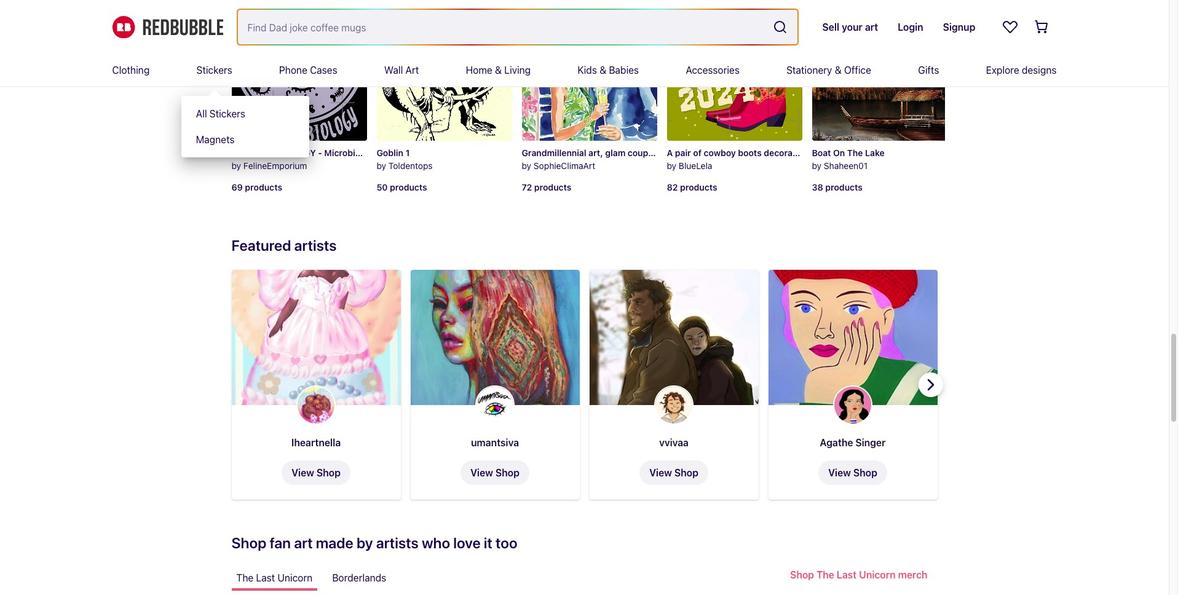 Task type: describe. For each thing, give the bounding box(es) containing it.
goblin 1 by toldentops
[[377, 148, 433, 171]]

umantsiva
[[471, 437, 519, 448]]

singer
[[856, 437, 886, 448]]

made
[[316, 534, 353, 551]]

wall art
[[384, 65, 419, 76]]

home & living link
[[466, 54, 531, 86]]

agathe singer
[[820, 437, 886, 448]]

magnets link
[[181, 127, 309, 153]]

featured
[[232, 237, 291, 254]]

menu bar containing clothing
[[112, 54, 1057, 157]]

menu inside menu bar
[[181, 96, 309, 157]]

the inside boat on the lake by shaheen01
[[847, 148, 863, 158]]

explore
[[986, 65, 1019, 76]]

wall
[[384, 65, 403, 76]]

agathe singer link
[[820, 437, 886, 448]]

sophieclimaart
[[534, 160, 595, 171]]

felineemporium
[[243, 160, 307, 171]]

on
[[833, 148, 845, 158]]

72
[[522, 182, 532, 192]]

accessories link
[[686, 54, 740, 86]]

by down drinking
[[667, 160, 677, 171]]

gifts link
[[918, 54, 939, 86]]

0 horizontal spatial the
[[236, 572, 254, 583]]

stickers link
[[196, 54, 232, 86]]

redbubble logo image
[[112, 16, 223, 38]]

-
[[318, 148, 322, 158]]

umantsiva link
[[471, 437, 519, 448]]

by right made
[[357, 534, 373, 551]]

meowcrobiology
[[232, 148, 316, 158]]

grandmillennial
[[522, 148, 586, 158]]

& for living
[[495, 65, 502, 76]]

by bluelela
[[667, 160, 712, 171]]

by inside goblin 1 by toldentops
[[377, 160, 386, 171]]

living
[[504, 65, 531, 76]]

kids & babies
[[578, 65, 639, 76]]

last
[[256, 572, 275, 583]]

products for 72 products
[[534, 182, 572, 192]]

iheartnella link
[[291, 437, 341, 448]]

50
[[377, 182, 388, 192]]

agathe
[[820, 437, 853, 448]]

82
[[667, 182, 678, 192]]

stationery & office
[[787, 65, 871, 76]]

82 products
[[667, 182, 717, 192]]

all stickers link
[[181, 101, 309, 127]]

products for 69 products
[[245, 182, 282, 192]]

microbiology
[[324, 148, 378, 158]]

phone cases link
[[279, 54, 337, 86]]

boat
[[812, 148, 831, 158]]

lake
[[865, 148, 885, 158]]

products for 50 products
[[390, 182, 427, 192]]

toldentops
[[389, 160, 433, 171]]

& for office
[[835, 65, 842, 76]]

glam
[[605, 148, 626, 158]]

clothing
[[112, 65, 150, 76]]

home & living
[[466, 65, 531, 76]]

1 vertical spatial artists
[[376, 534, 419, 551]]

babies
[[609, 65, 639, 76]]

meowcrobiology - microbiology cats by felineemporium
[[232, 148, 398, 171]]

1
[[406, 148, 410, 158]]



Task type: locate. For each thing, give the bounding box(es) containing it.
phone cases
[[279, 65, 337, 76]]

borderlands
[[332, 572, 386, 583]]

explore designs link
[[986, 54, 1057, 86]]

by up 72
[[522, 160, 531, 171]]

stickers
[[196, 65, 232, 76], [210, 108, 245, 119]]

phone
[[279, 65, 307, 76]]

vvivaa
[[659, 437, 689, 448]]

2 horizontal spatial &
[[835, 65, 842, 76]]

0 horizontal spatial &
[[495, 65, 502, 76]]

kids & babies link
[[578, 54, 639, 86]]

Search term search field
[[238, 10, 768, 44]]

who
[[422, 534, 450, 551]]

menu bar
[[112, 54, 1057, 157]]

home
[[466, 65, 492, 76]]

love
[[453, 534, 481, 551]]

None field
[[238, 10, 798, 44]]

0 vertical spatial stickers
[[196, 65, 232, 76]]

by inside grandmillennial art, glam couple drinking champaign by sophieclimaart
[[522, 160, 531, 171]]

too
[[496, 534, 518, 551]]

designs
[[1022, 65, 1057, 76]]

3 & from the left
[[835, 65, 842, 76]]

2 products from the left
[[390, 182, 427, 192]]

1 horizontal spatial the
[[847, 148, 863, 158]]

clothing link
[[112, 54, 150, 86]]

1 vertical spatial the
[[236, 572, 254, 583]]

vvivaa link
[[659, 437, 689, 448]]

stickers right all
[[210, 108, 245, 119]]

& for babies
[[600, 65, 606, 76]]

products down felineemporium
[[245, 182, 282, 192]]

cases
[[310, 65, 337, 76]]

umantsiva image
[[410, 270, 580, 405], [475, 385, 515, 425]]

kids
[[578, 65, 597, 76]]

gifts
[[918, 65, 939, 76]]

by down cats
[[377, 160, 386, 171]]

shop
[[232, 534, 266, 551]]

shop fan art made by artists who love it too
[[232, 534, 518, 551]]

& left the living
[[495, 65, 502, 76]]

by inside meowcrobiology - microbiology cats by felineemporium
[[232, 160, 241, 171]]

3 products from the left
[[534, 182, 572, 192]]

by up 69
[[232, 160, 241, 171]]

all
[[196, 108, 207, 119]]

featured artists
[[232, 237, 337, 254]]

the
[[847, 148, 863, 158], [236, 572, 254, 583]]

0 horizontal spatial artists
[[294, 237, 337, 254]]

products for 82 products
[[680, 182, 717, 192]]

art
[[294, 534, 313, 551]]

38
[[812, 182, 823, 192]]

& inside "kids & babies" link
[[600, 65, 606, 76]]

iheartnella
[[291, 437, 341, 448]]

explore designs
[[986, 65, 1057, 76]]

50 products
[[377, 182, 427, 192]]

unicorn
[[278, 572, 313, 583]]

artists
[[294, 237, 337, 254], [376, 534, 419, 551]]

stickers inside 'link'
[[210, 108, 245, 119]]

72 products
[[522, 182, 572, 192]]

& inside the stationery & office link
[[835, 65, 842, 76]]

menu containing all stickers
[[181, 96, 309, 157]]

1 products from the left
[[245, 182, 282, 192]]

agathe singer image
[[768, 270, 938, 405], [833, 385, 873, 425]]

shaheen01
[[824, 160, 868, 171]]

office
[[844, 65, 871, 76]]

5 products from the left
[[825, 182, 863, 192]]

stationery
[[787, 65, 832, 76]]

the last unicorn link
[[232, 565, 318, 591]]

4 products from the left
[[680, 182, 717, 192]]

&
[[495, 65, 502, 76], [600, 65, 606, 76], [835, 65, 842, 76]]

products down toldentops
[[390, 182, 427, 192]]

artists left who
[[376, 534, 419, 551]]

it
[[484, 534, 493, 551]]

stationery & office link
[[787, 54, 871, 86]]

the left last
[[236, 572, 254, 583]]

menu item
[[181, 54, 309, 157]]

the last unicorn
[[236, 572, 313, 583]]

cats
[[380, 148, 398, 158]]

boat on the lake by shaheen01
[[812, 148, 885, 171]]

& left office
[[835, 65, 842, 76]]

the up shaheen01 at right
[[847, 148, 863, 158]]

products down bluelela
[[680, 182, 717, 192]]

champaign
[[694, 148, 740, 158]]

products for 38 products
[[825, 182, 863, 192]]

accessories
[[686, 65, 740, 76]]

bluelela
[[679, 160, 712, 171]]

& inside "home & living" "link"
[[495, 65, 502, 76]]

menu
[[181, 96, 309, 157]]

goblin
[[377, 148, 403, 158]]

products
[[245, 182, 282, 192], [390, 182, 427, 192], [534, 182, 572, 192], [680, 182, 717, 192], [825, 182, 863, 192]]

magnets
[[196, 134, 235, 145]]

38 products
[[812, 182, 863, 192]]

by
[[232, 160, 241, 171], [377, 160, 386, 171], [522, 160, 531, 171], [667, 160, 677, 171], [812, 160, 822, 171], [357, 534, 373, 551]]

by inside boat on the lake by shaheen01
[[812, 160, 822, 171]]

fan
[[270, 534, 291, 551]]

1 vertical spatial stickers
[[210, 108, 245, 119]]

products down shaheen01 at right
[[825, 182, 863, 192]]

1 & from the left
[[495, 65, 502, 76]]

wall art link
[[384, 54, 419, 86]]

vvivaa image
[[589, 270, 759, 405], [654, 385, 694, 425]]

drinking
[[658, 148, 692, 158]]

products down sophieclimaart
[[534, 182, 572, 192]]

artists right featured
[[294, 237, 337, 254]]

0 vertical spatial artists
[[294, 237, 337, 254]]

menu item containing stickers
[[181, 54, 309, 157]]

by down boat
[[812, 160, 822, 171]]

art,
[[589, 148, 603, 158]]

1 horizontal spatial &
[[600, 65, 606, 76]]

0 vertical spatial the
[[847, 148, 863, 158]]

1 horizontal spatial artists
[[376, 534, 419, 551]]

borderlands link
[[327, 565, 391, 591]]

iheartnella image
[[232, 270, 401, 405], [296, 385, 336, 425]]

2 & from the left
[[600, 65, 606, 76]]

grandmillennial art, glam couple drinking champaign by sophieclimaart
[[522, 148, 740, 171]]

art
[[406, 65, 419, 76]]

69
[[232, 182, 243, 192]]

all stickers
[[196, 108, 245, 119]]

& right 'kids' on the top of page
[[600, 65, 606, 76]]

stickers up the all stickers
[[196, 65, 232, 76]]

couple
[[628, 148, 656, 158]]

69 products
[[232, 182, 282, 192]]



Task type: vqa. For each thing, say whether or not it's contained in the screenshot.
Goblin
yes



